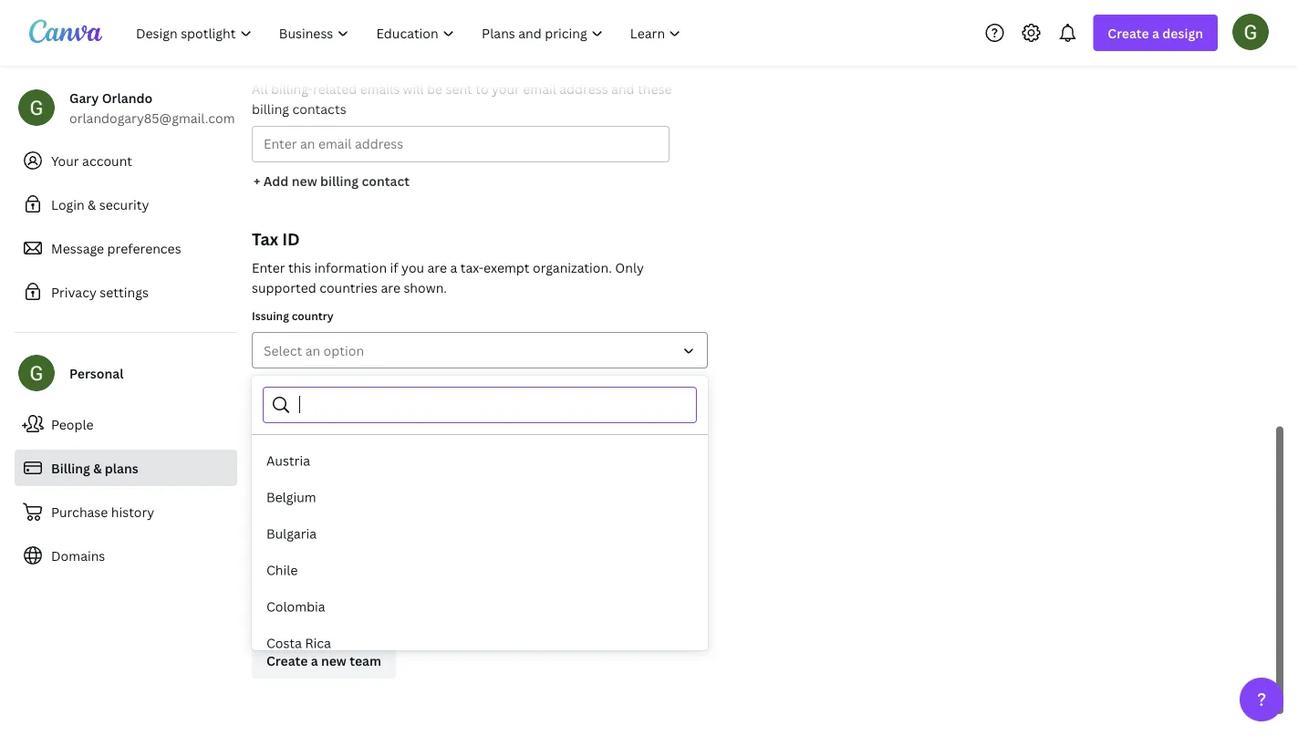 Task type: vqa. For each thing, say whether or not it's contained in the screenshot.
? dropdown button at right bottom
no



Task type: describe. For each thing, give the bounding box(es) containing it.
login & security link
[[15, 186, 237, 223]]

gary
[[69, 89, 99, 106]]

id for tax id enter this information if you are a tax-exempt organization. only supported countries are shown.
[[282, 228, 300, 250]]

organization.
[[533, 259, 612, 276]]

billing
[[51, 460, 90, 477]]

privacy settings
[[51, 283, 149, 301]]

this will appear on your invoice.
[[252, 527, 394, 539]]

new for billing
[[292, 172, 317, 189]]

message
[[51, 240, 104, 257]]

your inside all billing-related emails will be sent to your email address and these billing contacts
[[492, 80, 520, 97]]

1 horizontal spatial are
[[428, 259, 447, 276]]

orlandogary85@gmail.com
[[69, 109, 235, 126]]

select
[[264, 342, 302, 359]]

related
[[313, 80, 357, 97]]

legal
[[252, 379, 280, 394]]

a for create a design
[[1153, 24, 1160, 42]]

to
[[476, 80, 489, 97]]

create for create a design
[[1108, 24, 1150, 42]]

tax for tax id
[[252, 464, 269, 479]]

country
[[292, 308, 334, 323]]

create a new team button
[[252, 642, 396, 679]]

information
[[314, 259, 387, 276]]

belgium option
[[252, 479, 708, 516]]

purchase history
[[51, 503, 154, 521]]

privacy settings link
[[15, 274, 237, 310]]

this
[[288, 259, 311, 276]]

domains
[[51, 547, 105, 564]]

only
[[615, 259, 644, 276]]

under
[[373, 441, 399, 453]]

your account link
[[15, 142, 237, 179]]

your
[[51, 152, 79, 169]]

privacy
[[51, 283, 97, 301]]

email
[[523, 80, 557, 97]]

a inside tax id enter this information if you are a tax-exempt organization. only supported countries are shown.
[[450, 259, 457, 276]]

create a new team
[[266, 652, 381, 669]]

supported
[[252, 279, 316, 296]]

Enter your tax ID text field
[[264, 490, 696, 525]]

1 horizontal spatial name
[[335, 379, 364, 394]]

the
[[282, 441, 296, 453]]

tax for tax id enter this information if you are a tax-exempt organization. only supported countries are shown.
[[252, 228, 278, 250]]

if
[[390, 259, 398, 276]]

create for create a new team
[[266, 652, 308, 669]]

Enter your legal company name text field
[[264, 404, 696, 439]]

team
[[252, 598, 295, 621]]

enter
[[252, 259, 285, 276]]

contact
[[362, 172, 410, 189]]

select an option
[[264, 342, 364, 359]]

+
[[254, 172, 260, 189]]

shown.
[[404, 279, 447, 296]]

security
[[99, 196, 149, 213]]

list box containing austria
[[252, 443, 708, 736]]

people link
[[15, 406, 237, 443]]

an
[[305, 342, 320, 359]]

1 vertical spatial are
[[381, 279, 401, 296]]

emails
[[360, 80, 400, 97]]

account
[[82, 152, 132, 169]]

you
[[402, 259, 424, 276]]

chile
[[266, 562, 298, 579]]

be
[[427, 80, 443, 97]]

a for create a new team
[[311, 652, 318, 669]]

tax id enter this information if you are a tax-exempt organization. only supported countries are shown.
[[252, 228, 644, 296]]

invoice.
[[359, 527, 394, 539]]

domains link
[[15, 538, 237, 574]]

+ add new billing contact button
[[252, 162, 412, 199]]

costa
[[266, 635, 302, 652]]

0 horizontal spatial name
[[299, 441, 323, 453]]

id.
[[440, 441, 452, 453]]

tax-
[[461, 259, 484, 276]]

all
[[252, 80, 268, 97]]

purchase history link
[[15, 494, 237, 530]]

option
[[324, 342, 364, 359]]

personal
[[69, 365, 124, 382]]



Task type: locate. For each thing, give the bounding box(es) containing it.
1 vertical spatial tax
[[252, 464, 269, 479]]

0 vertical spatial will
[[403, 80, 424, 97]]

1 tax from the top
[[252, 228, 278, 250]]

0 vertical spatial this
[[252, 441, 270, 453]]

billing
[[252, 100, 289, 117], [320, 172, 359, 189]]

your
[[492, 80, 520, 97], [401, 441, 422, 453], [337, 527, 357, 539]]

colombia option
[[252, 589, 708, 625]]

list box
[[252, 443, 708, 736]]

2 horizontal spatial your
[[492, 80, 520, 97]]

None search field
[[299, 388, 685, 423]]

id for tax id
[[272, 464, 284, 479]]

costa rica
[[266, 635, 331, 652]]

chile button
[[252, 552, 708, 589]]

& for billing
[[93, 460, 102, 477]]

a inside dropdown button
[[1153, 24, 1160, 42]]

create
[[1108, 24, 1150, 42], [266, 652, 308, 669]]

issuing country
[[252, 308, 334, 323]]

create a design
[[1108, 24, 1204, 42]]

legal company name
[[252, 379, 364, 394]]

preferences
[[107, 240, 181, 257]]

login & security
[[51, 196, 149, 213]]

0 vertical spatial new
[[292, 172, 317, 189]]

name right the at the bottom
[[299, 441, 323, 453]]

austria option
[[252, 443, 708, 479]]

your account
[[51, 152, 132, 169]]

1 horizontal spatial your
[[401, 441, 422, 453]]

+ add new billing contact
[[254, 172, 410, 189]]

0 horizontal spatial billing
[[252, 100, 289, 117]]

austria button
[[252, 443, 708, 479]]

on
[[323, 527, 335, 539]]

costa rica option
[[252, 625, 708, 662]]

rica
[[305, 635, 331, 652]]

message preferences
[[51, 240, 181, 257]]

1 vertical spatial this
[[252, 527, 270, 539]]

are
[[428, 259, 447, 276], [381, 279, 401, 296]]

id up this
[[282, 228, 300, 250]]

plans
[[105, 460, 138, 477]]

1 vertical spatial billing
[[320, 172, 359, 189]]

new right add
[[292, 172, 317, 189]]

0 horizontal spatial your
[[337, 527, 357, 539]]

1 this from the top
[[252, 441, 270, 453]]

0 vertical spatial are
[[428, 259, 447, 276]]

0 horizontal spatial new
[[292, 172, 317, 189]]

bulgaria button
[[252, 516, 708, 552]]

a right costa
[[311, 652, 318, 669]]

1 horizontal spatial a
[[450, 259, 457, 276]]

1 horizontal spatial billing
[[320, 172, 359, 189]]

and
[[612, 80, 635, 97]]

a left 'tax-'
[[450, 259, 457, 276]]

new for team
[[321, 652, 347, 669]]

1 vertical spatial name
[[299, 441, 323, 453]]

people
[[51, 416, 94, 433]]

colombia
[[266, 598, 325, 616]]

create inside create a new team button
[[266, 652, 308, 669]]

message preferences link
[[15, 230, 237, 266]]

exempt
[[484, 259, 530, 276]]

bulgaria option
[[252, 516, 708, 552]]

billing down all
[[252, 100, 289, 117]]

tax
[[252, 228, 278, 250], [252, 464, 269, 479]]

2 horizontal spatial a
[[1153, 24, 1160, 42]]

0 vertical spatial your
[[492, 80, 520, 97]]

login
[[51, 196, 85, 213]]

a inside button
[[311, 652, 318, 669]]

billing inside button
[[320, 172, 359, 189]]

will left 'be'
[[403, 80, 424, 97]]

1 vertical spatial a
[[450, 259, 457, 276]]

countries
[[320, 279, 378, 296]]

0 vertical spatial name
[[335, 379, 364, 394]]

tax up enter
[[252, 228, 278, 250]]

0 vertical spatial create
[[1108, 24, 1150, 42]]

create a design button
[[1094, 15, 1218, 51]]

belgium button
[[252, 479, 708, 516]]

purchase
[[51, 503, 108, 521]]

are down "if"
[[381, 279, 401, 296]]

1 vertical spatial will
[[272, 527, 288, 539]]

belgium
[[266, 489, 316, 506]]

top level navigation element
[[124, 15, 697, 51]]

1 vertical spatial your
[[401, 441, 422, 453]]

this is the name registered under your tax id.
[[252, 441, 452, 453]]

0 vertical spatial a
[[1153, 24, 1160, 42]]

0 horizontal spatial will
[[272, 527, 288, 539]]

0 vertical spatial tax
[[252, 228, 278, 250]]

& left 'plans'
[[93, 460, 102, 477]]

these
[[638, 80, 672, 97]]

id inside tax id enter this information if you are a tax-exempt organization. only supported countries are shown.
[[282, 228, 300, 250]]

billing left contact
[[320, 172, 359, 189]]

& for login
[[88, 196, 96, 213]]

2 vertical spatial your
[[337, 527, 357, 539]]

billing & plans link
[[15, 450, 237, 486]]

Enter an email address text field
[[264, 127, 658, 162]]

team
[[350, 652, 381, 669]]

new
[[292, 172, 317, 189], [321, 652, 347, 669]]

Select an option button
[[252, 332, 708, 369]]

billing & plans
[[51, 460, 138, 477]]

history
[[111, 503, 154, 521]]

is
[[272, 441, 279, 453]]

will
[[403, 80, 424, 97], [272, 527, 288, 539]]

gary orlando image
[[1233, 13, 1269, 50]]

chile option
[[252, 552, 708, 589]]

issuing
[[252, 308, 289, 323]]

0 horizontal spatial create
[[266, 652, 308, 669]]

colombia button
[[252, 589, 708, 625]]

add
[[263, 172, 289, 189]]

will inside all billing-related emails will be sent to your email address and these billing contacts
[[403, 80, 424, 97]]

1 vertical spatial new
[[321, 652, 347, 669]]

address
[[560, 80, 608, 97]]

are up the shown.
[[428, 259, 447, 276]]

costa rica button
[[252, 625, 708, 662]]

name down "option"
[[335, 379, 364, 394]]

a
[[1153, 24, 1160, 42], [450, 259, 457, 276], [311, 652, 318, 669]]

austria
[[266, 452, 310, 470]]

2 this from the top
[[252, 527, 270, 539]]

tax up belgium
[[252, 464, 269, 479]]

0 vertical spatial &
[[88, 196, 96, 213]]

2 vertical spatial a
[[311, 652, 318, 669]]

this up chile
[[252, 527, 270, 539]]

company
[[283, 379, 332, 394]]

a left design
[[1153, 24, 1160, 42]]

0 horizontal spatial a
[[311, 652, 318, 669]]

design
[[1163, 24, 1204, 42]]

settings
[[100, 283, 149, 301]]

your right on
[[337, 527, 357, 539]]

&
[[88, 196, 96, 213], [93, 460, 102, 477]]

this for this will appear on your invoice.
[[252, 527, 270, 539]]

billing-
[[271, 80, 313, 97]]

bulgaria
[[266, 525, 317, 543]]

this
[[252, 441, 270, 453], [252, 527, 270, 539]]

your left tax at the bottom left of the page
[[401, 441, 422, 453]]

billing inside all billing-related emails will be sent to your email address and these billing contacts
[[252, 100, 289, 117]]

0 vertical spatial billing
[[252, 100, 289, 117]]

0 horizontal spatial are
[[381, 279, 401, 296]]

new left 'team'
[[321, 652, 347, 669]]

this left is on the bottom
[[252, 441, 270, 453]]

1 horizontal spatial create
[[1108, 24, 1150, 42]]

id down is on the bottom
[[272, 464, 284, 479]]

gary orlando orlandogary85@gmail.com
[[69, 89, 235, 126]]

0 vertical spatial id
[[282, 228, 300, 250]]

1 vertical spatial id
[[272, 464, 284, 479]]

appear
[[290, 527, 321, 539]]

1 vertical spatial &
[[93, 460, 102, 477]]

sent
[[446, 80, 473, 97]]

& right login
[[88, 196, 96, 213]]

tax inside tax id enter this information if you are a tax-exempt organization. only supported countries are shown.
[[252, 228, 278, 250]]

1 vertical spatial create
[[266, 652, 308, 669]]

registered
[[325, 441, 371, 453]]

this for this is the name registered under your tax id.
[[252, 441, 270, 453]]

1 horizontal spatial will
[[403, 80, 424, 97]]

1 horizontal spatial new
[[321, 652, 347, 669]]

orlando
[[102, 89, 153, 106]]

2 tax from the top
[[252, 464, 269, 479]]

create inside create a design dropdown button
[[1108, 24, 1150, 42]]

contacts
[[293, 100, 346, 117]]

all billing-related emails will be sent to your email address and these billing contacts
[[252, 80, 672, 117]]

your right 'to'
[[492, 80, 520, 97]]

tax
[[424, 441, 438, 453]]

will left the appear
[[272, 527, 288, 539]]



